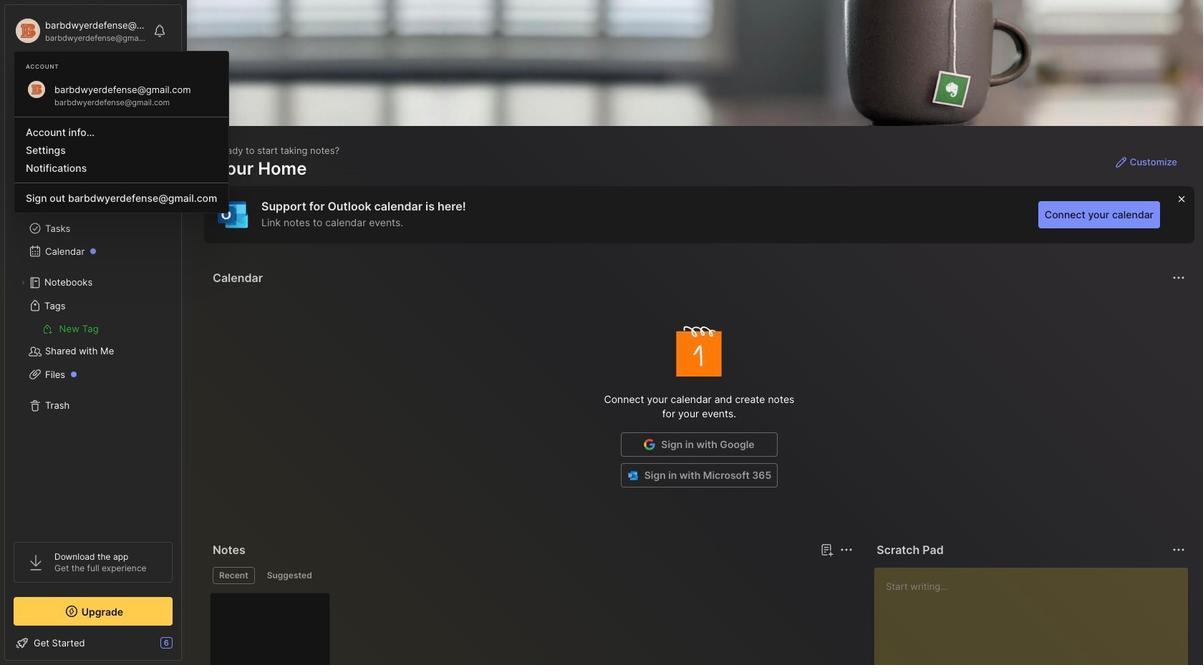 Task type: vqa. For each thing, say whether or not it's contained in the screenshot.
the bottommost row group
no



Task type: describe. For each thing, give the bounding box(es) containing it.
Start writing… text field
[[886, 568, 1188, 665]]

1 vertical spatial more actions image
[[838, 542, 855, 559]]

none search field inside the main element
[[39, 71, 160, 88]]

group inside the main element
[[14, 317, 172, 340]]

main element
[[0, 0, 186, 665]]

expand notebooks image
[[19, 279, 27, 287]]



Task type: locate. For each thing, give the bounding box(es) containing it.
more actions image
[[1170, 269, 1188, 287], [838, 542, 855, 559]]

tree inside the main element
[[5, 140, 181, 529]]

tab list
[[213, 567, 851, 584]]

Help and Learning task checklist field
[[5, 632, 181, 655]]

None search field
[[39, 71, 160, 88]]

Account field
[[14, 16, 146, 45]]

1 tab from the left
[[213, 567, 255, 584]]

tree
[[5, 140, 181, 529]]

more actions image
[[1170, 542, 1188, 559]]

0 horizontal spatial tab
[[213, 567, 255, 584]]

click to collapse image
[[181, 639, 192, 656]]

0 vertical spatial more actions image
[[1170, 269, 1188, 287]]

group
[[14, 317, 172, 340]]

0 horizontal spatial more actions image
[[838, 542, 855, 559]]

Search text field
[[39, 73, 160, 87]]

dropdown list menu
[[14, 111, 229, 207]]

More actions field
[[1169, 268, 1189, 288], [837, 540, 857, 560], [1169, 540, 1189, 560]]

2 tab from the left
[[261, 567, 319, 584]]

1 horizontal spatial tab
[[261, 567, 319, 584]]

tab
[[213, 567, 255, 584], [261, 567, 319, 584]]

1 horizontal spatial more actions image
[[1170, 269, 1188, 287]]



